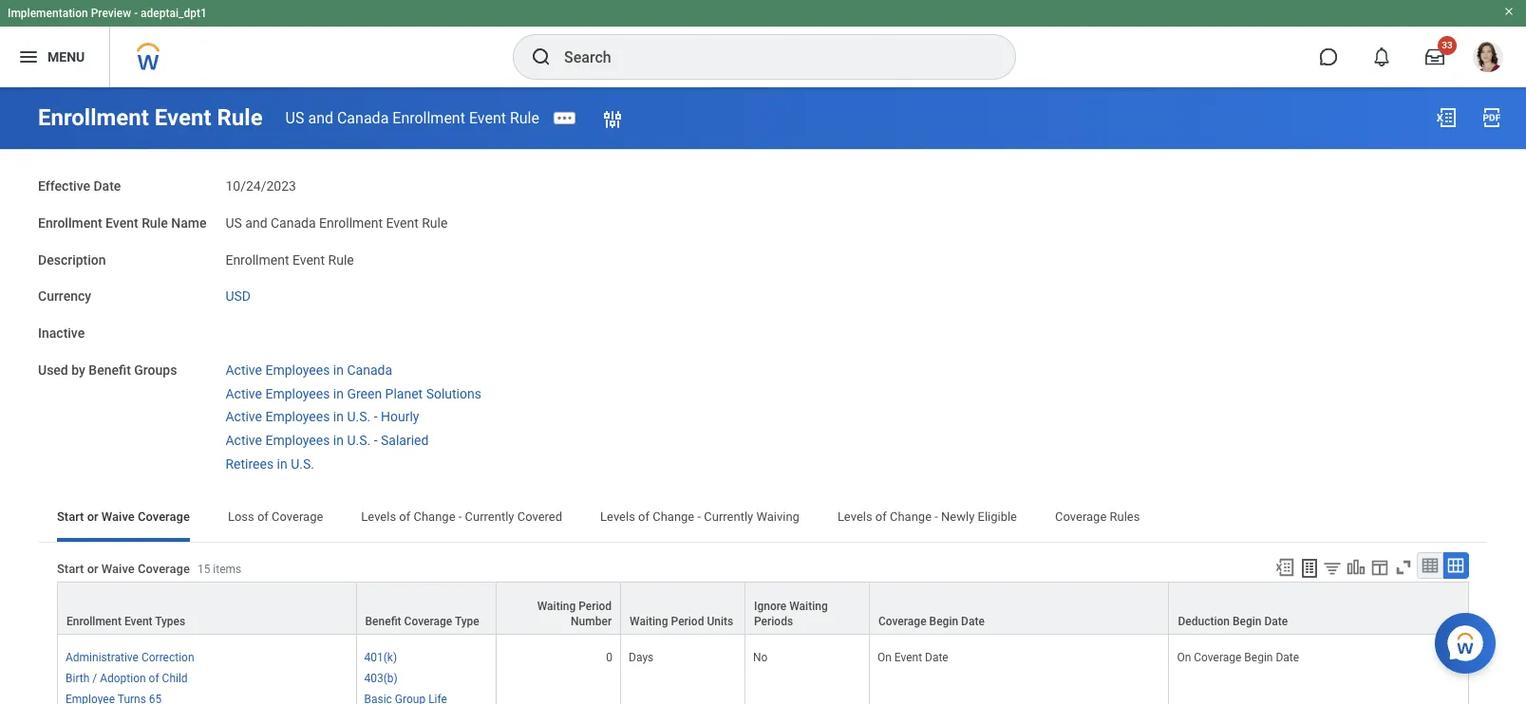 Task type: describe. For each thing, give the bounding box(es) containing it.
usd link
[[226, 285, 251, 304]]

10/24/2023
[[226, 179, 296, 194]]

levels of change - newly eligible
[[838, 510, 1017, 524]]

eligible
[[978, 510, 1017, 524]]

loss
[[228, 510, 254, 524]]

close environment banner image
[[1504, 6, 1515, 17]]

waive for start or waive coverage 15 items
[[102, 562, 135, 577]]

coverage down deduction on the right of page
[[1194, 651, 1242, 665]]

implementation
[[8, 7, 88, 20]]

fullscreen image
[[1394, 557, 1415, 578]]

us and canada enrollment event rule for enrollment event rule name element on the top
[[226, 215, 448, 231]]

ignore waiting periods button
[[746, 583, 869, 634]]

1 vertical spatial enrollment event rule
[[226, 252, 354, 267]]

on event date element
[[878, 648, 949, 665]]

coverage left 15
[[138, 562, 190, 577]]

search image
[[530, 46, 553, 68]]

benefit coverage type button
[[357, 583, 496, 634]]

of for levels of change - newly eligible
[[876, 510, 887, 524]]

waiting for number
[[537, 600, 576, 613]]

of for levels of change - currently waiving
[[638, 510, 650, 524]]

adoption
[[100, 672, 146, 686]]

items
[[213, 563, 242, 577]]

deduction
[[1178, 615, 1230, 629]]

enrollment event rule main content
[[0, 87, 1527, 705]]

employees for active employees in green planet solutions
[[265, 386, 330, 401]]

event inside enrollment event rule name element
[[386, 215, 419, 231]]

start or waive coverage 15 items
[[57, 562, 242, 577]]

toolbar inside enrollment event rule main content
[[1266, 552, 1470, 582]]

days element
[[629, 648, 654, 665]]

administrative
[[66, 651, 139, 665]]

begin for coverage
[[930, 615, 959, 629]]

waiting period units
[[630, 615, 734, 629]]

enrollment event rule name
[[38, 215, 207, 231]]

name
[[171, 215, 207, 231]]

preview
[[91, 7, 131, 20]]

waiving
[[757, 510, 800, 524]]

start or waive coverage
[[57, 510, 190, 524]]

deduction begin date
[[1178, 615, 1289, 629]]

active employees in u.s. - hourly link
[[226, 406, 419, 425]]

menu button
[[0, 27, 109, 87]]

birth
[[66, 672, 90, 686]]

groups
[[134, 363, 177, 378]]

green
[[347, 386, 382, 401]]

currently for covered
[[465, 510, 514, 524]]

active for active employees in u.s. - hourly
[[226, 410, 262, 425]]

us and canada enrollment event rule link
[[286, 109, 540, 127]]

of for loss of coverage
[[257, 510, 269, 524]]

active employees in canada
[[226, 363, 392, 378]]

items selected list containing 401(k)
[[364, 648, 489, 705]]

401(k)
[[364, 651, 397, 665]]

change for levels of change - currently waiving
[[653, 510, 695, 524]]

row containing waiting period number
[[57, 582, 1470, 635]]

justify image
[[17, 46, 40, 68]]

by
[[71, 363, 85, 378]]

2 vertical spatial u.s.
[[291, 457, 314, 472]]

33 button
[[1415, 36, 1457, 78]]

levels of change - currently waiving
[[600, 510, 800, 524]]

on event date
[[878, 651, 949, 665]]

change for levels of change - newly eligible
[[890, 510, 932, 524]]

in for solutions
[[333, 386, 344, 401]]

in right retirees
[[277, 457, 288, 472]]

and for enrollment event rule name element on the top
[[245, 215, 267, 231]]

levels of change - currently covered
[[361, 510, 562, 524]]

table image
[[1421, 556, 1440, 575]]

Search Workday  search field
[[564, 36, 977, 78]]

401(k) link
[[364, 648, 397, 665]]

waiting inside ignore waiting periods
[[790, 600, 828, 613]]

description element
[[226, 241, 354, 269]]

notifications large image
[[1373, 48, 1392, 67]]

or for start or waive coverage
[[87, 510, 98, 524]]

birth / adoption of child link
[[66, 668, 188, 686]]

menu banner
[[0, 0, 1527, 87]]

retirees
[[226, 457, 274, 472]]

used
[[38, 363, 68, 378]]

waiting period number button
[[497, 583, 620, 634]]

solutions
[[426, 386, 482, 401]]

administrative correction link
[[66, 648, 194, 665]]

items selected list containing active employees in canada
[[226, 359, 512, 474]]

begin for deduction
[[1233, 615, 1262, 629]]

employees for active employees in u.s. - hourly
[[265, 410, 330, 425]]

correction
[[141, 651, 194, 665]]

retirees in u.s.
[[226, 457, 314, 472]]

currency
[[38, 289, 91, 304]]

coverage begin date
[[879, 615, 985, 629]]

child
[[162, 672, 188, 686]]

change for levels of change - currently covered
[[414, 510, 456, 524]]

implementation preview -   adeptai_dpt1
[[8, 7, 207, 20]]

enrollment event types
[[67, 615, 185, 629]]

- left 'covered'
[[459, 510, 462, 524]]

on for on coverage begin date
[[1178, 651, 1192, 665]]

active for active employees in canada
[[226, 363, 262, 378]]

export to excel image for start or waive coverage
[[1275, 557, 1296, 578]]

deduction begin date button
[[1170, 583, 1469, 634]]

expand/collapse chart image
[[1346, 557, 1367, 578]]

loss of coverage
[[228, 510, 323, 524]]

active employees in u.s. - salaried
[[226, 433, 429, 448]]

inbox large image
[[1426, 48, 1445, 67]]

description
[[38, 252, 106, 267]]

403(b)
[[364, 672, 398, 686]]

15
[[198, 563, 210, 577]]

expand table image
[[1447, 556, 1466, 575]]

active employees in u.s. - salaried link
[[226, 429, 429, 448]]

rule inside description element
[[328, 252, 354, 267]]

canada for us and canada enrollment event rule link
[[337, 109, 389, 127]]

effective date
[[38, 179, 121, 194]]

canada for enrollment event rule name element on the top
[[271, 215, 316, 231]]

event inside on event date element
[[895, 651, 923, 665]]

usd
[[226, 289, 251, 304]]

click to view/edit grid preferences image
[[1370, 557, 1391, 578]]

type
[[455, 615, 480, 629]]



Task type: vqa. For each thing, say whether or not it's contained in the screenshot.


Task type: locate. For each thing, give the bounding box(es) containing it.
- right preview
[[134, 7, 138, 20]]

0 horizontal spatial waiting
[[537, 600, 576, 613]]

- left salaried
[[374, 433, 378, 448]]

403(b) link
[[364, 668, 398, 686]]

begin down deduction begin date
[[1245, 651, 1273, 665]]

salaried
[[381, 433, 429, 448]]

0 horizontal spatial change
[[414, 510, 456, 524]]

toolbar
[[1266, 552, 1470, 582]]

waiting up the days element
[[630, 615, 668, 629]]

types
[[155, 615, 185, 629]]

u.s. for hourly
[[347, 410, 371, 425]]

benefit inside popup button
[[365, 615, 402, 629]]

1 horizontal spatial waiting
[[630, 615, 668, 629]]

0 vertical spatial benefit
[[89, 363, 131, 378]]

3 employees from the top
[[265, 410, 330, 425]]

items selected list
[[226, 359, 512, 474], [66, 648, 239, 705], [364, 648, 489, 705]]

waiting inside waiting period number
[[537, 600, 576, 613]]

-
[[134, 7, 138, 20], [374, 410, 378, 425], [374, 433, 378, 448], [459, 510, 462, 524], [698, 510, 701, 524], [935, 510, 938, 524]]

us right name
[[226, 215, 242, 231]]

2 horizontal spatial change
[[890, 510, 932, 524]]

waiting period number
[[537, 600, 612, 629]]

adeptai_dpt1
[[141, 7, 207, 20]]

on coverage begin date element
[[1178, 648, 1300, 665]]

- left waiving
[[698, 510, 701, 524]]

u.s. down active employees in u.s. - hourly
[[347, 433, 371, 448]]

1 horizontal spatial benefit
[[365, 615, 402, 629]]

1 horizontal spatial us
[[286, 109, 304, 127]]

2 waive from the top
[[102, 562, 135, 577]]

covered
[[517, 510, 562, 524]]

waive inside "tab list"
[[102, 510, 135, 524]]

waiting for units
[[630, 615, 668, 629]]

employees up active employees in u.s. - salaried link
[[265, 410, 330, 425]]

3 active from the top
[[226, 410, 262, 425]]

select to filter grid data image
[[1322, 558, 1343, 578]]

3 levels from the left
[[838, 510, 873, 524]]

enrollment event rule name element
[[226, 204, 448, 232]]

change up waiting period units popup button
[[653, 510, 695, 524]]

0 horizontal spatial currently
[[465, 510, 514, 524]]

u.s. down active employees in green planet solutions
[[347, 410, 371, 425]]

2 currently from the left
[[704, 510, 754, 524]]

in up active employees in u.s. - salaried link
[[333, 410, 344, 425]]

2 or from the top
[[87, 562, 98, 577]]

active employees in green planet solutions
[[226, 386, 482, 401]]

us for us and canada enrollment event rule link
[[286, 109, 304, 127]]

of
[[257, 510, 269, 524], [399, 510, 411, 524], [638, 510, 650, 524], [876, 510, 887, 524], [149, 672, 159, 686]]

rule
[[217, 105, 263, 131], [510, 109, 540, 127], [142, 215, 168, 231], [422, 215, 448, 231], [328, 252, 354, 267]]

1 vertical spatial benefit
[[365, 615, 402, 629]]

2 on from the left
[[1178, 651, 1192, 665]]

0 vertical spatial or
[[87, 510, 98, 524]]

ignore waiting periods
[[754, 600, 828, 629]]

levels for levels of change - currently covered
[[361, 510, 396, 524]]

2 change from the left
[[653, 510, 695, 524]]

period left units
[[671, 615, 704, 629]]

0 vertical spatial canada
[[337, 109, 389, 127]]

0 horizontal spatial benefit
[[89, 363, 131, 378]]

1 vertical spatial export to excel image
[[1275, 557, 1296, 578]]

active employees in u.s. - hourly
[[226, 410, 419, 425]]

employees down active employees in canada
[[265, 386, 330, 401]]

1 horizontal spatial export to excel image
[[1436, 106, 1458, 129]]

4 active from the top
[[226, 433, 262, 448]]

employees for active employees in u.s. - salaried
[[265, 433, 330, 448]]

1 vertical spatial us
[[226, 215, 242, 231]]

employees inside 'active employees in canada' link
[[265, 363, 330, 378]]

2 start from the top
[[57, 562, 84, 577]]

administrative correction
[[66, 651, 194, 665]]

0 vertical spatial enrollment event rule
[[38, 105, 263, 131]]

coverage right loss
[[272, 510, 323, 524]]

levels down salaried
[[361, 510, 396, 524]]

effective
[[38, 179, 90, 194]]

2 levels from the left
[[600, 510, 635, 524]]

1 change from the left
[[414, 510, 456, 524]]

period for units
[[671, 615, 704, 629]]

used by benefit groups
[[38, 363, 177, 378]]

row
[[57, 582, 1470, 635], [57, 635, 1470, 705]]

1 levels from the left
[[361, 510, 396, 524]]

1 horizontal spatial currently
[[704, 510, 754, 524]]

and inside enrollment event rule name element
[[245, 215, 267, 231]]

1 vertical spatial canada
[[271, 215, 316, 231]]

1 horizontal spatial change
[[653, 510, 695, 524]]

or inside "tab list"
[[87, 510, 98, 524]]

us and canada enrollment event rule
[[286, 109, 540, 127], [226, 215, 448, 231]]

- inside active employees in u.s. - hourly link
[[374, 410, 378, 425]]

1 vertical spatial period
[[671, 615, 704, 629]]

us and canada enrollment event rule for us and canada enrollment event rule link
[[286, 109, 540, 127]]

1 vertical spatial or
[[87, 562, 98, 577]]

us inside enrollment event rule name element
[[226, 215, 242, 231]]

- inside menu banner
[[134, 7, 138, 20]]

0 vertical spatial and
[[308, 109, 333, 127]]

enrollment event types button
[[58, 583, 356, 634]]

levels right waiving
[[838, 510, 873, 524]]

waive
[[102, 510, 135, 524], [102, 562, 135, 577]]

3 change from the left
[[890, 510, 932, 524]]

33
[[1442, 40, 1453, 50]]

/
[[92, 672, 97, 686]]

begin up on coverage begin date element
[[1233, 615, 1262, 629]]

currently left 'covered'
[[465, 510, 514, 524]]

canada inside enrollment event rule name element
[[271, 215, 316, 231]]

row containing administrative correction
[[57, 635, 1470, 705]]

levels for levels of change - currently waiving
[[600, 510, 635, 524]]

ignore
[[754, 600, 787, 613]]

2 active from the top
[[226, 386, 262, 401]]

1 vertical spatial us and canada enrollment event rule
[[226, 215, 448, 231]]

hourly
[[381, 410, 419, 425]]

2 employees from the top
[[265, 386, 330, 401]]

date for coverage begin date
[[962, 615, 985, 629]]

waive for start or waive coverage
[[102, 510, 135, 524]]

2 horizontal spatial waiting
[[790, 600, 828, 613]]

2 row from the top
[[57, 635, 1470, 705]]

on
[[878, 651, 892, 665], [1178, 651, 1192, 665]]

on for on event date
[[878, 651, 892, 665]]

change left newly
[[890, 510, 932, 524]]

in for hourly
[[333, 410, 344, 425]]

waiting up number
[[537, 600, 576, 613]]

coverage rules
[[1055, 510, 1140, 524]]

0 vertical spatial export to excel image
[[1436, 106, 1458, 129]]

u.s. for salaried
[[347, 433, 371, 448]]

event inside description element
[[293, 252, 325, 267]]

currently for waiving
[[704, 510, 754, 524]]

number
[[571, 615, 612, 629]]

inactive
[[38, 326, 85, 341]]

tab list inside enrollment event rule main content
[[38, 496, 1489, 542]]

employees up active employees in u.s. - hourly link
[[265, 363, 330, 378]]

active employees in canada link
[[226, 359, 392, 378]]

enrollment inside description element
[[226, 252, 289, 267]]

1 employees from the top
[[265, 363, 330, 378]]

employees inside the active employees in green planet solutions "link"
[[265, 386, 330, 401]]

levels for levels of change - newly eligible
[[838, 510, 873, 524]]

start for start or waive coverage 15 items
[[57, 562, 84, 577]]

enrollment event rule
[[38, 105, 263, 131], [226, 252, 354, 267]]

0
[[606, 651, 613, 665]]

2 horizontal spatial levels
[[838, 510, 873, 524]]

0 horizontal spatial period
[[579, 600, 612, 613]]

0 vertical spatial u.s.
[[347, 410, 371, 425]]

in inside "link"
[[333, 386, 344, 401]]

0 horizontal spatial and
[[245, 215, 267, 231]]

days
[[629, 651, 654, 665]]

in
[[333, 363, 344, 378], [333, 386, 344, 401], [333, 410, 344, 425], [333, 433, 344, 448], [277, 457, 288, 472]]

start for start or waive coverage
[[57, 510, 84, 524]]

4 employees from the top
[[265, 433, 330, 448]]

coverage begin date button
[[870, 583, 1169, 634]]

employees inside active employees in u.s. - salaried link
[[265, 433, 330, 448]]

waive up start or waive coverage 15 items
[[102, 510, 135, 524]]

profile logan mcneil image
[[1474, 42, 1504, 76]]

or up start or waive coverage 15 items
[[87, 510, 98, 524]]

1 vertical spatial waive
[[102, 562, 135, 577]]

us for enrollment event rule name element on the top
[[226, 215, 242, 231]]

1 active from the top
[[226, 363, 262, 378]]

1 or from the top
[[87, 510, 98, 524]]

export to excel image for enrollment event rule
[[1436, 106, 1458, 129]]

0 vertical spatial period
[[579, 600, 612, 613]]

us up "effective date" element
[[286, 109, 304, 127]]

waive down start or waive coverage
[[102, 562, 135, 577]]

canada
[[337, 109, 389, 127], [271, 215, 316, 231], [347, 363, 392, 378]]

benefit right by at left
[[89, 363, 131, 378]]

and
[[308, 109, 333, 127], [245, 215, 267, 231]]

date for on event date
[[925, 651, 949, 665]]

period inside waiting period number
[[579, 600, 612, 613]]

export to worksheets image
[[1299, 557, 1321, 580]]

coverage up on event date element
[[879, 615, 927, 629]]

menu
[[48, 49, 85, 64]]

0 vertical spatial us and canada enrollment event rule
[[286, 109, 540, 127]]

period
[[579, 600, 612, 613], [671, 615, 704, 629]]

event inside enrollment event types popup button
[[124, 615, 153, 629]]

export to excel image left export to worksheets image
[[1275, 557, 1296, 578]]

levels right 'covered'
[[600, 510, 635, 524]]

employees for active employees in canada
[[265, 363, 330, 378]]

begin
[[930, 615, 959, 629], [1233, 615, 1262, 629], [1245, 651, 1273, 665]]

1 vertical spatial u.s.
[[347, 433, 371, 448]]

benefit
[[89, 363, 131, 378], [365, 615, 402, 629]]

period for number
[[579, 600, 612, 613]]

birth / adoption of child
[[66, 672, 188, 686]]

in down active employees in u.s. - hourly
[[333, 433, 344, 448]]

1 horizontal spatial levels
[[600, 510, 635, 524]]

1 row from the top
[[57, 582, 1470, 635]]

no
[[753, 651, 768, 665]]

view printable version (pdf) image
[[1481, 106, 1504, 129]]

benefit coverage type
[[365, 615, 480, 629]]

1 currently from the left
[[465, 510, 514, 524]]

active for active employees in u.s. - salaried
[[226, 433, 262, 448]]

and for us and canada enrollment event rule link
[[308, 109, 333, 127]]

u.s.
[[347, 410, 371, 425], [347, 433, 371, 448], [291, 457, 314, 472]]

on coverage begin date
[[1178, 651, 1300, 665]]

0 horizontal spatial levels
[[361, 510, 396, 524]]

employees down active employees in u.s. - hourly
[[265, 433, 330, 448]]

1 on from the left
[[878, 651, 892, 665]]

1 horizontal spatial period
[[671, 615, 704, 629]]

1 vertical spatial start
[[57, 562, 84, 577]]

levels
[[361, 510, 396, 524], [600, 510, 635, 524], [838, 510, 873, 524]]

- left newly
[[935, 510, 938, 524]]

periods
[[754, 615, 793, 629]]

date for deduction begin date
[[1265, 615, 1289, 629]]

or for start or waive coverage 15 items
[[87, 562, 98, 577]]

effective date element
[[226, 167, 296, 195]]

in up the active employees in green planet solutions "link"
[[333, 363, 344, 378]]

planet
[[385, 386, 423, 401]]

enrollment
[[38, 105, 149, 131], [393, 109, 465, 127], [38, 215, 102, 231], [319, 215, 383, 231], [226, 252, 289, 267], [67, 615, 122, 629]]

- left hourly
[[374, 410, 378, 425]]

0 horizontal spatial export to excel image
[[1275, 557, 1296, 578]]

rules
[[1110, 510, 1140, 524]]

units
[[707, 615, 734, 629]]

active for active employees in green planet solutions
[[226, 386, 262, 401]]

0 vertical spatial us
[[286, 109, 304, 127]]

export to excel image left view printable version (pdf) icon
[[1436, 106, 1458, 129]]

us
[[286, 109, 304, 127], [226, 215, 242, 231]]

period up number
[[579, 600, 612, 613]]

1 vertical spatial and
[[245, 215, 267, 231]]

coverage
[[138, 510, 190, 524], [272, 510, 323, 524], [1055, 510, 1107, 524], [138, 562, 190, 577], [404, 615, 452, 629], [879, 615, 927, 629], [1194, 651, 1242, 665]]

active
[[226, 363, 262, 378], [226, 386, 262, 401], [226, 410, 262, 425], [226, 433, 262, 448]]

or down start or waive coverage
[[87, 562, 98, 577]]

0 horizontal spatial us
[[226, 215, 242, 231]]

change selection image
[[601, 109, 624, 132]]

newly
[[942, 510, 975, 524]]

active inside "link"
[[226, 386, 262, 401]]

active employees in green planet solutions link
[[226, 382, 482, 401]]

in for salaried
[[333, 433, 344, 448]]

export to excel image
[[1436, 106, 1458, 129], [1275, 557, 1296, 578]]

1 horizontal spatial and
[[308, 109, 333, 127]]

tab list containing start or waive coverage
[[38, 496, 1489, 542]]

change down salaried
[[414, 510, 456, 524]]

tab list
[[38, 496, 1489, 542]]

items selected list containing administrative correction
[[66, 648, 239, 705]]

waiting period units button
[[621, 583, 745, 634]]

waiting up periods
[[790, 600, 828, 613]]

retirees in u.s. link
[[226, 453, 314, 472]]

2 vertical spatial canada
[[347, 363, 392, 378]]

1 horizontal spatial on
[[1178, 651, 1192, 665]]

employees
[[265, 363, 330, 378], [265, 386, 330, 401], [265, 410, 330, 425], [265, 433, 330, 448]]

benefit up 401(k) link in the bottom left of the page
[[365, 615, 402, 629]]

of for levels of change - currently covered
[[399, 510, 411, 524]]

waiting inside waiting period units popup button
[[630, 615, 668, 629]]

begin up on event date element
[[930, 615, 959, 629]]

0 horizontal spatial on
[[878, 651, 892, 665]]

currently left waiving
[[704, 510, 754, 524]]

in left green
[[333, 386, 344, 401]]

employees inside active employees in u.s. - hourly link
[[265, 410, 330, 425]]

start
[[57, 510, 84, 524], [57, 562, 84, 577]]

start down start or waive coverage
[[57, 562, 84, 577]]

0 vertical spatial start
[[57, 510, 84, 524]]

on down deduction on the right of page
[[1178, 651, 1192, 665]]

1 waive from the top
[[102, 510, 135, 524]]

u.s. down active employees in u.s. - salaried
[[291, 457, 314, 472]]

coverage up start or waive coverage 15 items
[[138, 510, 190, 524]]

enrollment inside popup button
[[67, 615, 122, 629]]

- inside active employees in u.s. - salaried link
[[374, 433, 378, 448]]

start inside "tab list"
[[57, 510, 84, 524]]

coverage left "rules"
[[1055, 510, 1107, 524]]

coverage left type
[[404, 615, 452, 629]]

or
[[87, 510, 98, 524], [87, 562, 98, 577]]

1 start from the top
[[57, 510, 84, 524]]

start up start or waive coverage 15 items
[[57, 510, 84, 524]]

0 vertical spatial waive
[[102, 510, 135, 524]]

on down coverage begin date
[[878, 651, 892, 665]]



